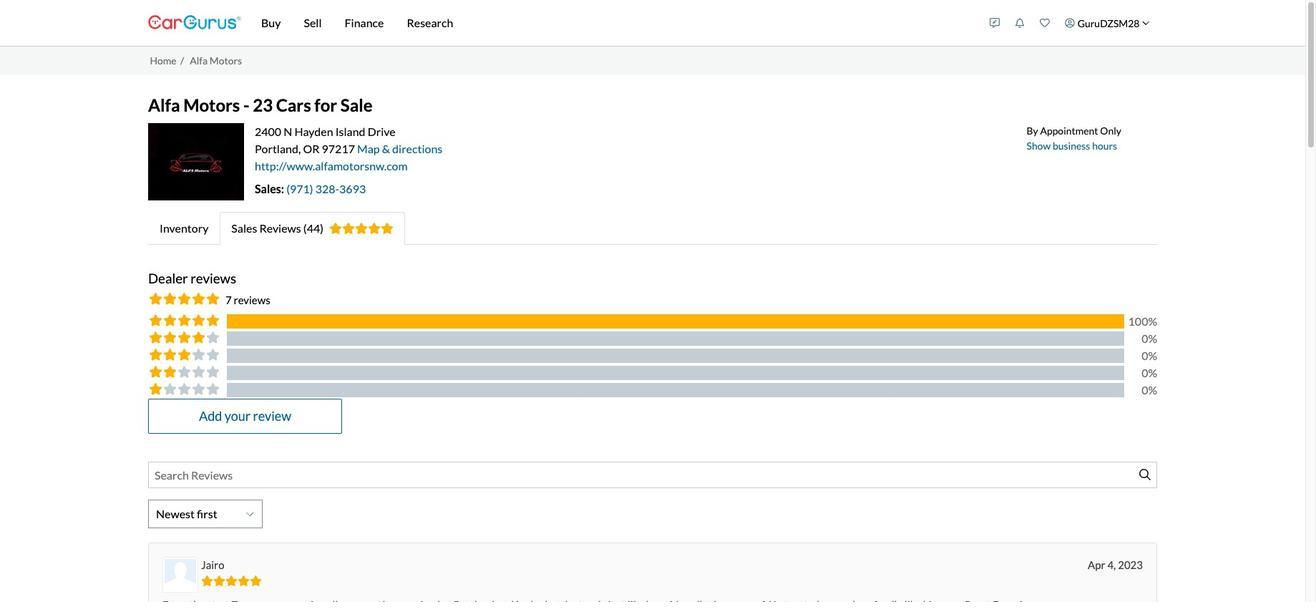 Task type: describe. For each thing, give the bounding box(es) containing it.
gurudzsm28 menu
[[983, 3, 1158, 43]]

1 vertical spatial motors
[[183, 95, 240, 115]]

chevron down image
[[1143, 19, 1150, 27]]

finance
[[345, 16, 384, 29]]

buy button
[[250, 0, 292, 46]]

Search Reviews field
[[148, 462, 1158, 488]]

dealer reviews
[[148, 270, 236, 286]]

0 horizontal spatial alfa
[[148, 95, 180, 115]]

n
[[284, 124, 292, 138]]

jairo
[[201, 558, 224, 571]]

by
[[1027, 124, 1039, 137]]

research
[[407, 16, 453, 29]]

chevron down image
[[246, 510, 253, 518]]

sales reviews (44)
[[231, 221, 324, 235]]

3693
[[339, 182, 366, 195]]

show business hours button
[[1027, 140, 1118, 152]]

portland,
[[255, 142, 301, 155]]

open notifications image
[[1015, 18, 1025, 28]]

saved cars image
[[1040, 18, 1050, 28]]

7
[[226, 294, 232, 307]]

show
[[1027, 140, 1051, 152]]

for
[[314, 95, 337, 115]]

home link
[[150, 54, 177, 66]]

your
[[225, 408, 251, 424]]

4,
[[1108, 558, 1116, 571]]

hours
[[1093, 140, 1118, 152]]

user icon image
[[1065, 18, 1075, 28]]

2023
[[1118, 558, 1143, 571]]

2400
[[255, 124, 281, 138]]

sell
[[304, 16, 322, 29]]

home / alfa motors
[[150, 54, 242, 66]]

directions
[[392, 142, 443, 155]]

add your review link
[[148, 399, 342, 434]]

sale
[[341, 95, 373, 115]]

-
[[243, 95, 250, 115]]

2400 n hayden island drive portland, or 97217 map & directions http://www.alfamotorsnw.com
[[255, 124, 443, 172]]

map
[[357, 142, 380, 155]]

search image
[[1140, 469, 1151, 480]]

menu bar containing buy
[[241, 0, 983, 46]]

0 vertical spatial motors
[[210, 54, 242, 66]]

23
[[253, 95, 273, 115]]

dealer
[[148, 270, 188, 286]]

97217
[[322, 142, 355, 155]]

cargurus logo homepage link link
[[148, 3, 241, 43]]

sell button
[[292, 0, 333, 46]]

only
[[1101, 124, 1122, 137]]

http://www.alfamotorsnw.com
[[255, 159, 408, 172]]

island
[[335, 124, 365, 138]]

tab list containing inventory
[[148, 212, 1158, 245]]

business
[[1053, 140, 1091, 152]]

or
[[303, 142, 320, 155]]

cargurus logo homepage link image
[[148, 3, 241, 43]]

3 0% from the top
[[1142, 366, 1158, 379]]



Task type: vqa. For each thing, say whether or not it's contained in the screenshot.
Island
yes



Task type: locate. For each thing, give the bounding box(es) containing it.
(971)
[[286, 182, 313, 195]]

gurudzsm28 menu item
[[1058, 3, 1158, 43]]

map & directions link
[[357, 142, 443, 155]]

(44)
[[303, 221, 324, 235]]

add
[[199, 408, 222, 424]]

apr 4, 2023
[[1088, 558, 1143, 571]]

home
[[150, 54, 177, 66]]

motors right /
[[210, 54, 242, 66]]

sales: (971) 328-3693
[[255, 182, 366, 195]]

http://www.alfamotorsnw.com link
[[255, 159, 408, 172]]

100%
[[1129, 314, 1158, 328]]

reviews up 7 at the left of page
[[191, 270, 236, 286]]

cars
[[276, 95, 311, 115]]

tab list
[[148, 212, 1158, 245]]

0%
[[1142, 331, 1158, 345], [1142, 348, 1158, 362], [1142, 366, 1158, 379], [1142, 383, 1158, 396]]

(971) 328-3693 link
[[286, 182, 373, 195]]

alfa motors - 23 cars for sale
[[148, 95, 373, 115]]

sales
[[231, 221, 257, 235]]

reviews for 7 reviews
[[234, 294, 270, 307]]

alfa motors logo image
[[148, 123, 244, 200]]

add your review
[[199, 408, 291, 424]]

motors left -
[[183, 95, 240, 115]]

4 0% from the top
[[1142, 383, 1158, 396]]

1 0% from the top
[[1142, 331, 1158, 345]]

finance button
[[333, 0, 395, 46]]

alfa
[[190, 54, 208, 66], [148, 95, 180, 115]]

alfa right /
[[190, 54, 208, 66]]

inventory tab
[[148, 212, 220, 245]]

apr
[[1088, 558, 1106, 571]]

reviews for dealer reviews
[[191, 270, 236, 286]]

by appointment only show business hours
[[1027, 124, 1122, 152]]

review
[[253, 408, 291, 424]]

0 vertical spatial reviews
[[191, 270, 236, 286]]

2 0% from the top
[[1142, 348, 1158, 362]]

motors
[[210, 54, 242, 66], [183, 95, 240, 115]]

gurudzsm28
[[1078, 17, 1140, 29]]

add a car review image
[[990, 18, 1000, 28]]

buy
[[261, 16, 281, 29]]

jairo image
[[165, 559, 196, 590]]

328-
[[315, 182, 339, 195]]

inventory
[[160, 221, 209, 235]]

gurudzsm28 button
[[1058, 3, 1158, 43]]

reviews
[[191, 270, 236, 286], [234, 294, 270, 307]]

hayden
[[295, 124, 333, 138]]

appointment
[[1040, 124, 1099, 137]]

1 vertical spatial reviews
[[234, 294, 270, 307]]

star image
[[355, 222, 368, 234], [368, 222, 381, 234], [381, 222, 394, 234], [201, 576, 213, 586], [213, 576, 225, 586], [225, 576, 237, 586], [237, 576, 249, 586]]

0 vertical spatial alfa
[[190, 54, 208, 66]]

1 vertical spatial alfa
[[148, 95, 180, 115]]

drive
[[368, 124, 396, 138]]

7 reviews
[[226, 294, 270, 307]]

&
[[382, 142, 390, 155]]

research button
[[395, 0, 465, 46]]

/
[[180, 54, 184, 66]]

sales:
[[255, 182, 284, 195]]

alfa down "home" link
[[148, 95, 180, 115]]

reviews right 7 at the left of page
[[234, 294, 270, 307]]

menu bar
[[241, 0, 983, 46]]

star image
[[329, 222, 342, 234], [342, 222, 355, 234], [249, 576, 262, 586]]

1 horizontal spatial alfa
[[190, 54, 208, 66]]

reviews
[[259, 221, 301, 235]]



